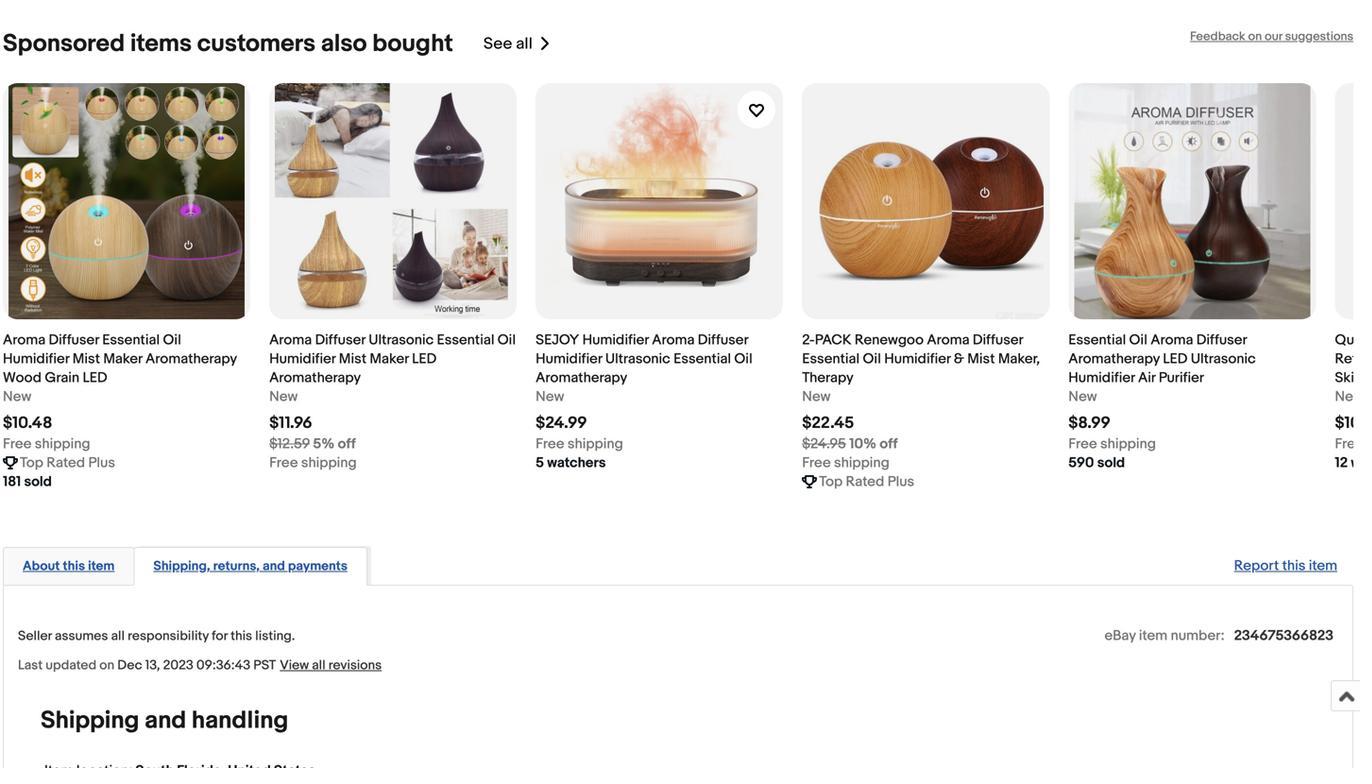 Task type: vqa. For each thing, say whether or not it's contained in the screenshot.
right item
yes



Task type: describe. For each thing, give the bounding box(es) containing it.
about
[[23, 558, 60, 575]]

maker,
[[999, 351, 1040, 368]]

181 sold text field
[[3, 472, 52, 491]]

watchers
[[547, 455, 606, 472]]

2-pack renewgoo aroma diffuser essential oil humidifier & mist maker, therapy new $22.45 $24.95 10% off free shipping
[[802, 332, 1040, 472]]

this for about
[[63, 558, 85, 575]]

off inside 2-pack renewgoo aroma diffuser essential oil humidifier & mist maker, therapy new $22.45 $24.95 10% off free shipping
[[880, 436, 898, 453]]

essential oil aroma diffuser aromatherapy led ultrasonic humidifier air purifier new $8.99 free shipping 590 sold
[[1069, 332, 1256, 472]]

ultrasonic inside aroma diffuser ultrasonic essential oil humidifier mist maker led aromatherapy new $11.96 $12.59 5% off free shipping
[[369, 332, 434, 349]]

previous price $12.59 5% off text field
[[269, 435, 356, 454]]

234675366823
[[1235, 627, 1334, 644]]

diffuser inside 2-pack renewgoo aroma diffuser essential oil humidifier & mist maker, therapy new $22.45 $24.95 10% off free shipping
[[973, 332, 1024, 349]]

mist inside aroma diffuser essential oil humidifier mist maker aromatherapy wood grain led new $10.48 free shipping
[[72, 351, 100, 368]]

590 sold text field
[[1069, 454, 1126, 472]]

oil inside sejoy humidifier aroma diffuser humidifier ultrasonic essential oil aromatherapy new $24.99 free shipping 5 watchers
[[735, 351, 753, 368]]

item for about this item
[[88, 558, 115, 575]]

2 horizontal spatial free shipping text field
[[1069, 435, 1156, 454]]

aroma inside sejoy humidifier aroma diffuser humidifier ultrasonic essential oil aromatherapy new $24.99 free shipping 5 watchers
[[652, 332, 695, 349]]

essential inside essential oil aroma diffuser aromatherapy led ultrasonic humidifier air purifier new $8.99 free shipping 590 sold
[[1069, 332, 1126, 349]]

tab list containing about this item
[[3, 543, 1354, 586]]

12
[[1335, 455, 1348, 472]]

mist inside aroma diffuser ultrasonic essential oil humidifier mist maker led aromatherapy new $11.96 $12.59 5% off free shipping
[[339, 351, 367, 368]]

our
[[1265, 29, 1283, 44]]

1 horizontal spatial top rated plus text field
[[819, 472, 915, 491]]

suggestions
[[1286, 29, 1354, 44]]

shipping, returns, and payments button
[[153, 558, 348, 575]]

pack
[[815, 332, 852, 349]]

diffuser inside aroma diffuser ultrasonic essential oil humidifier mist maker led aromatherapy new $11.96 $12.59 5% off free shipping
[[315, 332, 366, 349]]

shipping inside essential oil aroma diffuser aromatherapy led ultrasonic humidifier air purifier new $8.99 free shipping 590 sold
[[1101, 436, 1156, 453]]

rated for top rated plus text box to the left
[[47, 455, 85, 472]]

assumes
[[55, 628, 108, 644]]

$11.96 text field
[[269, 413, 312, 433]]

$8.99
[[1069, 413, 1111, 433]]

12 w text field
[[1335, 454, 1361, 472]]

seller
[[18, 628, 52, 644]]

$10 text field
[[1335, 413, 1361, 433]]

report this item
[[1235, 558, 1338, 575]]

&
[[954, 351, 965, 368]]

new inside 2-pack renewgoo aroma diffuser essential oil humidifier & mist maker, therapy new $22.45 $24.95 10% off free shipping
[[802, 388, 831, 405]]

shipping,
[[153, 558, 210, 575]]

5 watchers text field
[[536, 454, 606, 472]]

about this item
[[23, 558, 115, 575]]

$24.95
[[802, 436, 847, 453]]

1 horizontal spatial top rated plus
[[819, 473, 915, 490]]

this for report
[[1283, 558, 1306, 575]]

humidifier inside essential oil aroma diffuser aromatherapy led ultrasonic humidifier air purifier new $8.99 free shipping 590 sold
[[1069, 369, 1135, 386]]

quie new $10 free 12 w
[[1335, 332, 1361, 472]]

10%
[[850, 436, 877, 453]]

off inside aroma diffuser ultrasonic essential oil humidifier mist maker led aromatherapy new $11.96 $12.59 5% off free shipping
[[338, 436, 356, 453]]

$10
[[1335, 413, 1361, 433]]

aromatherapy inside aroma diffuser essential oil humidifier mist maker aromatherapy wood grain led new $10.48 free shipping
[[146, 351, 237, 368]]

sponsored
[[3, 29, 125, 59]]

see
[[484, 34, 513, 54]]

ebay
[[1105, 627, 1136, 644]]

maker inside aroma diffuser essential oil humidifier mist maker aromatherapy wood grain led new $10.48 free shipping
[[103, 351, 142, 368]]

renewgoo
[[855, 332, 924, 349]]

rated for rightmost top rated plus text box
[[846, 473, 885, 490]]

5%
[[313, 436, 335, 453]]

humidifier inside aroma diffuser essential oil humidifier mist maker aromatherapy wood grain led new $10.48 free shipping
[[3, 351, 69, 368]]

humidifier right sejoy
[[583, 332, 649, 349]]

returns,
[[213, 558, 260, 575]]

sponsored items customers also bought
[[3, 29, 453, 59]]

plus for rightmost top rated plus text box
[[888, 473, 915, 490]]

top for rightmost top rated plus text box
[[819, 473, 843, 490]]

quie
[[1335, 332, 1361, 349]]

feedback
[[1191, 29, 1246, 44]]

pst
[[253, 658, 276, 674]]

oil inside aroma diffuser essential oil humidifier mist maker aromatherapy wood grain led new $10.48 free shipping
[[163, 332, 181, 349]]

feedback on our suggestions link
[[1191, 29, 1354, 44]]

aromatherapy inside aroma diffuser ultrasonic essential oil humidifier mist maker led aromatherapy new $11.96 $12.59 5% off free shipping
[[269, 369, 361, 386]]

updated
[[46, 658, 97, 674]]

for
[[212, 628, 228, 644]]

view all revisions link
[[276, 657, 382, 674]]

oil inside essential oil aroma diffuser aromatherapy led ultrasonic humidifier air purifier new $8.99 free shipping 590 sold
[[1130, 332, 1148, 349]]

ultrasonic inside sejoy humidifier aroma diffuser humidifier ultrasonic essential oil aromatherapy new $24.99 free shipping 5 watchers
[[606, 351, 671, 368]]

0 vertical spatial on
[[1249, 29, 1262, 44]]

sold inside essential oil aroma diffuser aromatherapy led ultrasonic humidifier air purifier new $8.99 free shipping 590 sold
[[1098, 455, 1126, 472]]

$24.99 text field
[[536, 413, 587, 433]]

oil inside aroma diffuser ultrasonic essential oil humidifier mist maker led aromatherapy new $11.96 $12.59 5% off free shipping
[[498, 332, 516, 349]]

air
[[1139, 369, 1156, 386]]

Free text field
[[1335, 435, 1361, 454]]

report this item link
[[1225, 548, 1347, 584]]

ebay item number: 234675366823
[[1105, 627, 1334, 644]]

new text field for $24.99
[[536, 387, 564, 406]]

2023
[[163, 658, 194, 674]]

diffuser inside sejoy humidifier aroma diffuser humidifier ultrasonic essential oil aromatherapy new $24.99 free shipping 5 watchers
[[698, 332, 748, 349]]

essential inside aroma diffuser ultrasonic essential oil humidifier mist maker led aromatherapy new $11.96 $12.59 5% off free shipping
[[437, 332, 495, 349]]

grain
[[45, 369, 79, 386]]

number:
[[1171, 627, 1225, 644]]

aroma inside aroma diffuser essential oil humidifier mist maker aromatherapy wood grain led new $10.48 free shipping
[[3, 332, 46, 349]]

all inside "link"
[[516, 34, 533, 54]]

aroma diffuser ultrasonic essential oil humidifier mist maker led aromatherapy new $11.96 $12.59 5% off free shipping
[[269, 332, 516, 472]]

wood
[[3, 369, 42, 386]]

purifier
[[1159, 369, 1205, 386]]

free shipping text field for $11.96
[[269, 454, 357, 472]]

seller assumes all responsibility for this listing.
[[18, 628, 295, 644]]

humidifier down sejoy
[[536, 351, 602, 368]]



Task type: locate. For each thing, give the bounding box(es) containing it.
humidifier inside aroma diffuser ultrasonic essential oil humidifier mist maker led aromatherapy new $11.96 $12.59 5% off free shipping
[[269, 351, 336, 368]]

new inside aroma diffuser ultrasonic essential oil humidifier mist maker led aromatherapy new $11.96 $12.59 5% off free shipping
[[269, 388, 298, 405]]

1 horizontal spatial all
[[312, 658, 326, 674]]

customers
[[197, 29, 316, 59]]

0 horizontal spatial rated
[[47, 455, 85, 472]]

1 vertical spatial sold
[[24, 473, 52, 490]]

aromatherapy inside essential oil aroma diffuser aromatherapy led ultrasonic humidifier air purifier new $8.99 free shipping 590 sold
[[1069, 351, 1160, 368]]

new text field up $24.99 text field
[[536, 387, 564, 406]]

this right the for at the bottom of the page
[[231, 628, 252, 644]]

free shipping text field down 5%
[[269, 454, 357, 472]]

and
[[263, 558, 285, 575], [145, 706, 186, 735]]

new text field up the $8.99 text field
[[1069, 387, 1098, 406]]

aroma inside aroma diffuser ultrasonic essential oil humidifier mist maker led aromatherapy new $11.96 $12.59 5% off free shipping
[[269, 332, 312, 349]]

1 off from the left
[[338, 436, 356, 453]]

1 diffuser from the left
[[49, 332, 99, 349]]

1 horizontal spatial new text field
[[269, 387, 298, 406]]

shipping up 'watchers'
[[568, 436, 623, 453]]

new text field up $11.96
[[269, 387, 298, 406]]

shipping down 5%
[[301, 455, 357, 472]]

free down $10.48 text field
[[3, 436, 32, 453]]

this inside button
[[63, 558, 85, 575]]

2 vertical spatial all
[[312, 658, 326, 674]]

maker
[[103, 351, 142, 368], [370, 351, 409, 368]]

and inside button
[[263, 558, 285, 575]]

rated
[[47, 455, 85, 472], [846, 473, 885, 490]]

1 horizontal spatial item
[[1139, 627, 1168, 644]]

top rated plus up 181 sold text field
[[20, 455, 115, 472]]

sold right 181
[[24, 473, 52, 490]]

revisions
[[329, 658, 382, 674]]

free shipping text field for $22.45
[[802, 454, 890, 472]]

off right 5%
[[338, 436, 356, 453]]

shipping and handling
[[41, 706, 288, 735]]

free shipping text field down $10.48 text field
[[3, 435, 90, 454]]

shipping inside aroma diffuser ultrasonic essential oil humidifier mist maker led aromatherapy new $11.96 $12.59 5% off free shipping
[[301, 455, 357, 472]]

See all text field
[[484, 34, 533, 54]]

1 horizontal spatial top
[[819, 473, 843, 490]]

and down the "13,"
[[145, 706, 186, 735]]

1 horizontal spatial sold
[[1098, 455, 1126, 472]]

3 new text field from the left
[[1069, 387, 1098, 406]]

1 vertical spatial all
[[111, 628, 125, 644]]

1 horizontal spatial free shipping text field
[[536, 435, 623, 454]]

free up 590
[[1069, 436, 1098, 453]]

aroma
[[3, 332, 46, 349], [269, 332, 312, 349], [652, 332, 695, 349], [927, 332, 970, 349], [1151, 332, 1194, 349]]

top rated plus
[[20, 455, 115, 472], [819, 473, 915, 490]]

0 horizontal spatial and
[[145, 706, 186, 735]]

dec
[[117, 658, 142, 674]]

1 horizontal spatial this
[[231, 628, 252, 644]]

this right about
[[63, 558, 85, 575]]

1 horizontal spatial on
[[1249, 29, 1262, 44]]

new text field for $22.45
[[802, 387, 831, 406]]

aromatherapy inside sejoy humidifier aroma diffuser humidifier ultrasonic essential oil aromatherapy new $24.99 free shipping 5 watchers
[[536, 369, 628, 386]]

plus down previous price $24.95 10% off text box
[[888, 473, 915, 490]]

new text field up $10
[[1335, 387, 1361, 406]]

new down the therapy
[[802, 388, 831, 405]]

0 horizontal spatial plus
[[88, 455, 115, 472]]

top rated plus text field up 181 sold
[[20, 454, 115, 472]]

see all link
[[484, 29, 552, 59]]

181 sold
[[3, 473, 52, 490]]

0 horizontal spatial led
[[83, 369, 107, 386]]

0 horizontal spatial new text field
[[3, 387, 31, 406]]

w
[[1352, 455, 1361, 472]]

top
[[20, 455, 43, 472], [819, 473, 843, 490]]

2 new text field from the left
[[269, 387, 298, 406]]

1 mist from the left
[[72, 351, 100, 368]]

0 vertical spatial top
[[20, 455, 43, 472]]

2 new from the left
[[269, 388, 298, 405]]

2 off from the left
[[880, 436, 898, 453]]

aromatherapy
[[146, 351, 237, 368], [1069, 351, 1160, 368], [269, 369, 361, 386], [536, 369, 628, 386]]

$10.48 text field
[[3, 413, 52, 433]]

2 mist from the left
[[339, 351, 367, 368]]

free inside sejoy humidifier aroma diffuser humidifier ultrasonic essential oil aromatherapy new $24.99 free shipping 5 watchers
[[536, 436, 565, 453]]

0 horizontal spatial item
[[88, 558, 115, 575]]

$12.59
[[269, 436, 310, 453]]

1 vertical spatial on
[[99, 658, 114, 674]]

shipping up 590 sold text box
[[1101, 436, 1156, 453]]

new text field for $10.48
[[3, 387, 31, 406]]

rated down 10%
[[846, 473, 885, 490]]

1 maker from the left
[[103, 351, 142, 368]]

5 diffuser from the left
[[1197, 332, 1247, 349]]

1 vertical spatial rated
[[846, 473, 885, 490]]

sejoy
[[536, 332, 579, 349]]

mist up grain
[[72, 351, 100, 368]]

sejoy humidifier aroma diffuser humidifier ultrasonic essential oil aromatherapy new $24.99 free shipping 5 watchers
[[536, 332, 753, 472]]

$8.99 text field
[[1069, 413, 1111, 433]]

top rated plus text field down 10%
[[819, 472, 915, 491]]

free inside essential oil aroma diffuser aromatherapy led ultrasonic humidifier air purifier new $8.99 free shipping 590 sold
[[1069, 436, 1098, 453]]

led inside aroma diffuser ultrasonic essential oil humidifier mist maker led aromatherapy new $11.96 $12.59 5% off free shipping
[[412, 351, 437, 368]]

aroma diffuser essential oil humidifier mist maker aromatherapy wood grain led new $10.48 free shipping
[[3, 332, 237, 453]]

$24.99
[[536, 413, 587, 433]]

diffuser inside aroma diffuser essential oil humidifier mist maker aromatherapy wood grain led new $10.48 free shipping
[[49, 332, 99, 349]]

new inside sejoy humidifier aroma diffuser humidifier ultrasonic essential oil aromatherapy new $24.99 free shipping 5 watchers
[[536, 388, 564, 405]]

free shipping text field for $24.99
[[536, 435, 623, 454]]

free inside 2-pack renewgoo aroma diffuser essential oil humidifier & mist maker, therapy new $22.45 $24.95 10% off free shipping
[[802, 455, 831, 472]]

shipping
[[35, 436, 90, 453], [568, 436, 623, 453], [1101, 436, 1156, 453], [301, 455, 357, 472], [834, 455, 890, 472]]

rated up 181 sold text field
[[47, 455, 85, 472]]

ultrasonic inside essential oil aroma diffuser aromatherapy led ultrasonic humidifier air purifier new $8.99 free shipping 590 sold
[[1191, 351, 1256, 368]]

4 new text field from the left
[[1335, 387, 1361, 406]]

5 new from the left
[[1069, 388, 1098, 405]]

Free shipping text field
[[3, 435, 90, 454], [536, 435, 623, 454]]

shipping
[[41, 706, 139, 735]]

new up $10
[[1335, 388, 1361, 405]]

new down wood
[[3, 388, 31, 405]]

Free shipping text field
[[1069, 435, 1156, 454], [269, 454, 357, 472], [802, 454, 890, 472]]

0 horizontal spatial off
[[338, 436, 356, 453]]

2 free shipping text field from the left
[[536, 435, 623, 454]]

tab list
[[3, 543, 1354, 586]]

humidifier up $11.96
[[269, 351, 336, 368]]

aroma inside essential oil aroma diffuser aromatherapy led ultrasonic humidifier air purifier new $8.99 free shipping 590 sold
[[1151, 332, 1194, 349]]

new text field for $8.99
[[1069, 387, 1098, 406]]

last updated on dec 13, 2023 09:36:43 pst view all revisions
[[18, 658, 382, 674]]

humidifier inside 2-pack renewgoo aroma diffuser essential oil humidifier & mist maker, therapy new $22.45 $24.95 10% off free shipping
[[885, 351, 951, 368]]

free shipping text field up 'watchers'
[[536, 435, 623, 454]]

1 aroma from the left
[[3, 332, 46, 349]]

new up the $8.99 text field
[[1069, 388, 1098, 405]]

ultrasonic
[[369, 332, 434, 349], [606, 351, 671, 368], [1191, 351, 1256, 368]]

2 new text field from the left
[[802, 387, 831, 406]]

0 horizontal spatial top rated plus
[[20, 455, 115, 472]]

1 horizontal spatial and
[[263, 558, 285, 575]]

previous price $24.95 10% off text field
[[802, 435, 898, 454]]

all
[[516, 34, 533, 54], [111, 628, 125, 644], [312, 658, 326, 674]]

top for top rated plus text box to the left
[[20, 455, 43, 472]]

0 vertical spatial sold
[[1098, 455, 1126, 472]]

1 horizontal spatial ultrasonic
[[606, 351, 671, 368]]

aroma inside 2-pack renewgoo aroma diffuser essential oil humidifier & mist maker, therapy new $22.45 $24.95 10% off free shipping
[[927, 332, 970, 349]]

new inside aroma diffuser essential oil humidifier mist maker aromatherapy wood grain led new $10.48 free shipping
[[3, 388, 31, 405]]

item
[[1309, 558, 1338, 575], [88, 558, 115, 575], [1139, 627, 1168, 644]]

this
[[1283, 558, 1306, 575], [63, 558, 85, 575], [231, 628, 252, 644]]

free down $12.59
[[269, 455, 298, 472]]

on left our
[[1249, 29, 1262, 44]]

report
[[1235, 558, 1280, 575]]

1 horizontal spatial led
[[412, 351, 437, 368]]

new
[[3, 388, 31, 405], [269, 388, 298, 405], [536, 388, 564, 405], [802, 388, 831, 405], [1069, 388, 1098, 405], [1335, 388, 1361, 405]]

new up $11.96
[[269, 388, 298, 405]]

1 vertical spatial and
[[145, 706, 186, 735]]

bought
[[373, 29, 453, 59]]

plus down aroma diffuser essential oil humidifier mist maker aromatherapy wood grain led new $10.48 free shipping
[[88, 455, 115, 472]]

and right returns,
[[263, 558, 285, 575]]

shipping down 10%
[[834, 455, 890, 472]]

listing.
[[255, 628, 295, 644]]

maker inside aroma diffuser ultrasonic essential oil humidifier mist maker led aromatherapy new $11.96 $12.59 5% off free shipping
[[370, 351, 409, 368]]

free inside aroma diffuser ultrasonic essential oil humidifier mist maker led aromatherapy new $11.96 $12.59 5% off free shipping
[[269, 455, 298, 472]]

0 horizontal spatial free shipping text field
[[269, 454, 357, 472]]

2-
[[802, 332, 815, 349]]

0 horizontal spatial this
[[63, 558, 85, 575]]

new inside essential oil aroma diffuser aromatherapy led ultrasonic humidifier air purifier new $8.99 free shipping 590 sold
[[1069, 388, 1098, 405]]

0 vertical spatial all
[[516, 34, 533, 54]]

shipping inside aroma diffuser essential oil humidifier mist maker aromatherapy wood grain led new $10.48 free shipping
[[35, 436, 90, 453]]

free inside aroma diffuser essential oil humidifier mist maker aromatherapy wood grain led new $10.48 free shipping
[[3, 436, 32, 453]]

mist up previous price $12.59 5% off text box
[[339, 351, 367, 368]]

1 horizontal spatial plus
[[888, 473, 915, 490]]

new up $24.99 text field
[[536, 388, 564, 405]]

shipping inside 2-pack renewgoo aroma diffuser essential oil humidifier & mist maker, therapy new $22.45 $24.95 10% off free shipping
[[834, 455, 890, 472]]

0 horizontal spatial on
[[99, 658, 114, 674]]

1 vertical spatial top rated plus
[[819, 473, 915, 490]]

about this item button
[[23, 558, 115, 575]]

led inside essential oil aroma diffuser aromatherapy led ultrasonic humidifier air purifier new $8.99 free shipping 590 sold
[[1163, 351, 1188, 368]]

sold
[[1098, 455, 1126, 472], [24, 473, 52, 490]]

humidifier up wood
[[3, 351, 69, 368]]

all right see
[[516, 34, 533, 54]]

oil inside 2-pack renewgoo aroma diffuser essential oil humidifier & mist maker, therapy new $22.45 $24.95 10% off free shipping
[[863, 351, 881, 368]]

0 horizontal spatial maker
[[103, 351, 142, 368]]

shipping inside sejoy humidifier aroma diffuser humidifier ultrasonic essential oil aromatherapy new $24.99 free shipping 5 watchers
[[568, 436, 623, 453]]

13,
[[145, 658, 160, 674]]

free down $24.95
[[802, 455, 831, 472]]

6 new from the left
[[1335, 388, 1361, 405]]

New text field
[[3, 387, 31, 406], [269, 387, 298, 406]]

$11.96
[[269, 413, 312, 433]]

items
[[130, 29, 192, 59]]

view
[[280, 658, 309, 674]]

sold right 590
[[1098, 455, 1126, 472]]

essential inside sejoy humidifier aroma diffuser humidifier ultrasonic essential oil aromatherapy new $24.99 free shipping 5 watchers
[[674, 351, 731, 368]]

off right 10%
[[880, 436, 898, 453]]

2 horizontal spatial this
[[1283, 558, 1306, 575]]

on
[[1249, 29, 1262, 44], [99, 658, 114, 674]]

0 horizontal spatial all
[[111, 628, 125, 644]]

3 aroma from the left
[[652, 332, 695, 349]]

feedback on our suggestions
[[1191, 29, 1354, 44]]

0 horizontal spatial sold
[[24, 473, 52, 490]]

responsibility
[[128, 628, 209, 644]]

item inside button
[[88, 558, 115, 575]]

this right report
[[1283, 558, 1306, 575]]

1 vertical spatial plus
[[888, 473, 915, 490]]

humidifier
[[583, 332, 649, 349], [3, 351, 69, 368], [269, 351, 336, 368], [536, 351, 602, 368], [885, 351, 951, 368], [1069, 369, 1135, 386]]

2 horizontal spatial mist
[[968, 351, 995, 368]]

2 diffuser from the left
[[315, 332, 366, 349]]

1 vertical spatial top
[[819, 473, 843, 490]]

$22.45
[[802, 413, 854, 433]]

0 vertical spatial top rated plus
[[20, 455, 115, 472]]

see all
[[484, 34, 533, 54]]

led inside aroma diffuser essential oil humidifier mist maker aromatherapy wood grain led new $10.48 free shipping
[[83, 369, 107, 386]]

2 horizontal spatial all
[[516, 34, 533, 54]]

top down $24.95
[[819, 473, 843, 490]]

humidifier down renewgoo at top right
[[885, 351, 951, 368]]

essential inside aroma diffuser essential oil humidifier mist maker aromatherapy wood grain led new $10.48 free shipping
[[102, 332, 160, 349]]

1 horizontal spatial rated
[[846, 473, 885, 490]]

3 new from the left
[[536, 388, 564, 405]]

also
[[321, 29, 367, 59]]

diffuser
[[49, 332, 99, 349], [315, 332, 366, 349], [698, 332, 748, 349], [973, 332, 1024, 349], [1197, 332, 1247, 349]]

0 vertical spatial and
[[263, 558, 285, 575]]

plus
[[88, 455, 115, 472], [888, 473, 915, 490]]

item right report
[[1309, 558, 1338, 575]]

last
[[18, 658, 43, 674]]

New text field
[[536, 387, 564, 406], [802, 387, 831, 406], [1069, 387, 1098, 406], [1335, 387, 1361, 406]]

mist right &
[[968, 351, 995, 368]]

item for report this item
[[1309, 558, 1338, 575]]

mist inside 2-pack renewgoo aroma diffuser essential oil humidifier & mist maker, therapy new $22.45 $24.95 10% off free shipping
[[968, 351, 995, 368]]

2 maker from the left
[[370, 351, 409, 368]]

all up dec
[[111, 628, 125, 644]]

essential
[[102, 332, 160, 349], [437, 332, 495, 349], [1069, 332, 1126, 349], [674, 351, 731, 368], [802, 351, 860, 368]]

mist
[[72, 351, 100, 368], [339, 351, 367, 368], [968, 351, 995, 368]]

5
[[536, 455, 544, 472]]

new text field for $10
[[1335, 387, 1361, 406]]

on left dec
[[99, 658, 114, 674]]

humidifier left air
[[1069, 369, 1135, 386]]

1 horizontal spatial off
[[880, 436, 898, 453]]

top rated plus down 10%
[[819, 473, 915, 490]]

sold inside text field
[[24, 473, 52, 490]]

therapy
[[802, 369, 854, 386]]

1 horizontal spatial free shipping text field
[[802, 454, 890, 472]]

$22.45 text field
[[802, 413, 854, 433]]

payments
[[288, 558, 348, 575]]

2 horizontal spatial ultrasonic
[[1191, 351, 1256, 368]]

new text field down the therapy
[[802, 387, 831, 406]]

item right ebay
[[1139, 627, 1168, 644]]

5 aroma from the left
[[1151, 332, 1194, 349]]

1 new text field from the left
[[3, 387, 31, 406]]

top up 181 sold
[[20, 455, 43, 472]]

0 horizontal spatial free shipping text field
[[3, 435, 90, 454]]

Top Rated Plus text field
[[20, 454, 115, 472], [819, 472, 915, 491]]

0 horizontal spatial ultrasonic
[[369, 332, 434, 349]]

$10.48
[[3, 413, 52, 433]]

free up 5
[[536, 436, 565, 453]]

1 horizontal spatial maker
[[370, 351, 409, 368]]

2 horizontal spatial led
[[1163, 351, 1188, 368]]

4 aroma from the left
[[927, 332, 970, 349]]

1 free shipping text field from the left
[[3, 435, 90, 454]]

new text field down wood
[[3, 387, 31, 406]]

0 horizontal spatial top rated plus text field
[[20, 454, 115, 472]]

0 horizontal spatial mist
[[72, 351, 100, 368]]

all right view
[[312, 658, 326, 674]]

2 aroma from the left
[[269, 332, 312, 349]]

new text field for $11.96
[[269, 387, 298, 406]]

essential inside 2-pack renewgoo aroma diffuser essential oil humidifier & mist maker, therapy new $22.45 $24.95 10% off free shipping
[[802, 351, 860, 368]]

free
[[3, 436, 32, 453], [536, 436, 565, 453], [1069, 436, 1098, 453], [1335, 436, 1361, 453], [269, 455, 298, 472], [802, 455, 831, 472]]

181
[[3, 473, 21, 490]]

1 horizontal spatial mist
[[339, 351, 367, 368]]

shipping down $10.48 text field
[[35, 436, 90, 453]]

1 new text field from the left
[[536, 387, 564, 406]]

shipping, returns, and payments
[[153, 558, 348, 575]]

item right about
[[88, 558, 115, 575]]

0 horizontal spatial top
[[20, 455, 43, 472]]

4 diffuser from the left
[[973, 332, 1024, 349]]

free up 12 w text field
[[1335, 436, 1361, 453]]

0 vertical spatial rated
[[47, 455, 85, 472]]

590
[[1069, 455, 1095, 472]]

oil
[[163, 332, 181, 349], [498, 332, 516, 349], [1130, 332, 1148, 349], [735, 351, 753, 368], [863, 351, 881, 368]]

4 new from the left
[[802, 388, 831, 405]]

1 new from the left
[[3, 388, 31, 405]]

2 horizontal spatial item
[[1309, 558, 1338, 575]]

free shipping text field for $10.48
[[3, 435, 90, 454]]

plus for top rated plus text box to the left
[[88, 455, 115, 472]]

0 vertical spatial plus
[[88, 455, 115, 472]]

free shipping text field down $8.99
[[1069, 435, 1156, 454]]

09:36:43
[[196, 658, 251, 674]]

3 diffuser from the left
[[698, 332, 748, 349]]

diffuser inside essential oil aroma diffuser aromatherapy led ultrasonic humidifier air purifier new $8.99 free shipping 590 sold
[[1197, 332, 1247, 349]]

free shipping text field down 10%
[[802, 454, 890, 472]]

handling
[[192, 706, 288, 735]]

3 mist from the left
[[968, 351, 995, 368]]



